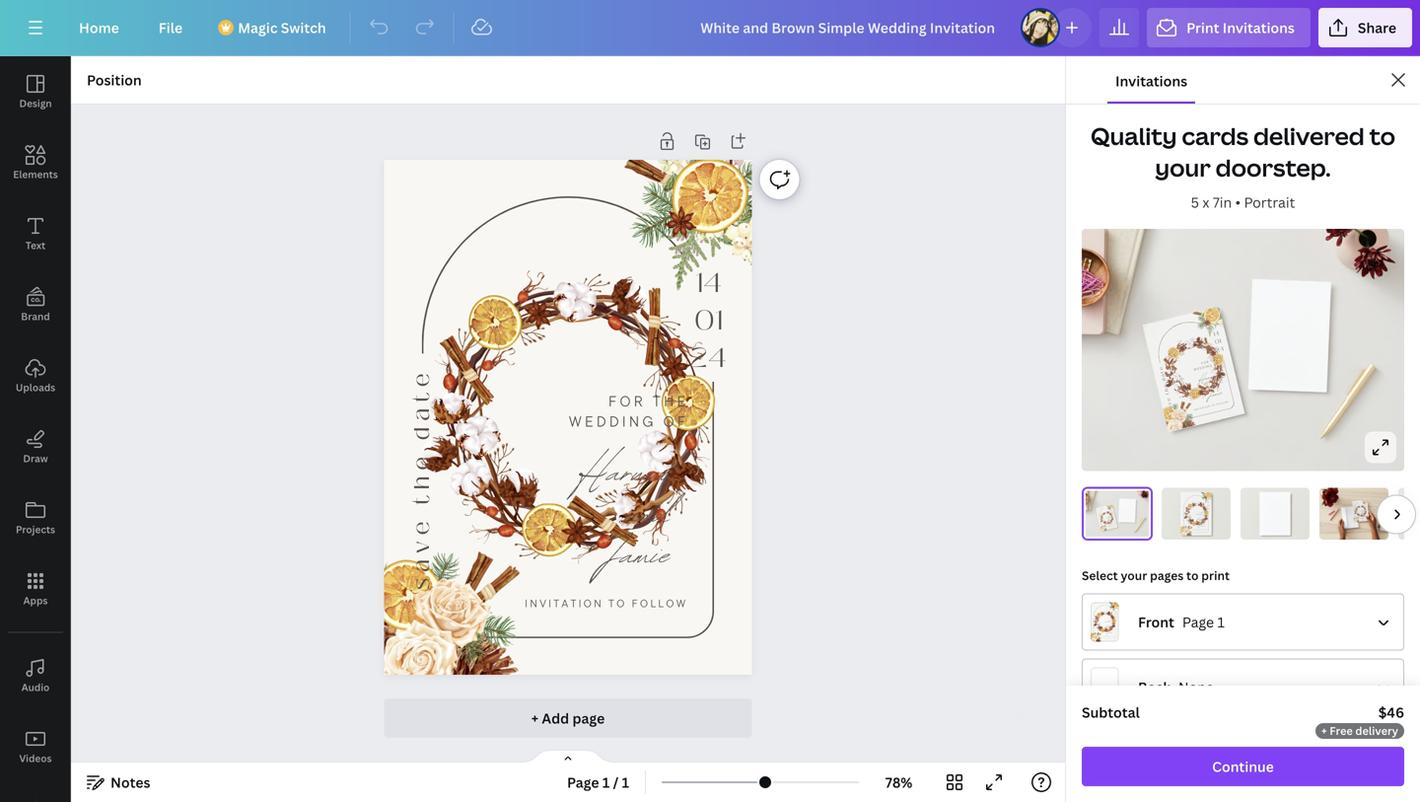 Task type: describe. For each thing, give the bounding box(es) containing it.
1 horizontal spatial invitation to follow
[[1194, 400, 1229, 411]]

x
[[1203, 193, 1210, 212]]

share
[[1359, 18, 1397, 37]]

jamie inside 'invitation to follow harumi and jamie'
[[1200, 523, 1206, 529]]

select your pages to print
[[1082, 567, 1230, 583]]

invitations inside "dropdown button"
[[1223, 18, 1295, 37]]

main menu bar
[[0, 0, 1421, 56]]

14 01 24 save the date
[[1183, 501, 1210, 529]]

5
[[1192, 193, 1200, 212]]

24 inside 14 01 24 save the date
[[1207, 507, 1210, 511]]

14 inside 14 01 24 save the date
[[1208, 501, 1210, 504]]

invitation inside 'invitation to follow harumi and jamie'
[[1193, 529, 1200, 530]]

and inside and jamie
[[1209, 377, 1222, 393]]

file
[[159, 18, 183, 37]]

apps button
[[0, 554, 71, 625]]

1 horizontal spatial 14 01 24
[[1213, 329, 1226, 355]]

to inside 'invitation to follow harumi and jamie'
[[1200, 529, 1202, 530]]

print invitations button
[[1148, 8, 1311, 47]]

quality
[[1091, 120, 1178, 152]]

audio
[[21, 681, 50, 694]]

0 horizontal spatial invitation to follow
[[525, 597, 688, 610]]

cards
[[1182, 120, 1249, 152]]

select your pages to print element
[[1082, 593, 1405, 716]]

$46
[[1379, 703, 1405, 722]]

1 horizontal spatial page
[[1183, 612, 1215, 631]]

+ for + add page
[[532, 709, 539, 728]]

side panel tab list
[[0, 56, 71, 802]]

1 vertical spatial for the wedding of
[[569, 392, 689, 430]]

show pages image
[[521, 749, 616, 765]]

uploads button
[[0, 340, 71, 411]]

brand
[[21, 310, 50, 323]]

portrait
[[1245, 193, 1296, 212]]

0 vertical spatial for the wedding of
[[1194, 357, 1220, 372]]

apps
[[23, 594, 48, 607]]

date inside 14 01 24 save the date
[[1183, 510, 1186, 516]]

home
[[79, 18, 119, 37]]

0 horizontal spatial your
[[1121, 567, 1148, 583]]

elements
[[13, 168, 58, 181]]

invitations button
[[1108, 56, 1196, 104]]

1 horizontal spatial 14 01 24 save the date for the wedding of invitation to follow harumi and jamie
[[1355, 504, 1368, 519]]

free
[[1330, 723, 1353, 738]]

notes button
[[79, 767, 158, 798]]

save inside 14 01 24 save the date
[[1183, 522, 1186, 529]]

Design title text field
[[685, 8, 1013, 47]]

print invitations
[[1187, 18, 1295, 37]]

position button
[[79, 64, 150, 96]]

file button
[[143, 8, 199, 47]]

date inside save the date
[[1158, 365, 1168, 382]]

projects button
[[0, 482, 71, 554]]

1 vertical spatial page
[[567, 773, 599, 792]]

none
[[1179, 678, 1214, 696]]

1 horizontal spatial save the date
[[1158, 365, 1176, 413]]

and jamie
[[1207, 377, 1224, 403]]

front page 1
[[1139, 612, 1225, 631]]

design
[[19, 97, 52, 110]]

display preview 5 of the design image
[[1399, 488, 1421, 539]]

page 1 / 1
[[567, 773, 630, 792]]

text
[[26, 239, 46, 252]]

7in
[[1213, 193, 1232, 212]]

0 horizontal spatial 14 01 24 save the date for the wedding of invitation to follow harumi and jamie
[[1100, 509, 1115, 528]]



Task type: vqa. For each thing, say whether or not it's contained in the screenshot.
the your to the right
yes



Task type: locate. For each thing, give the bounding box(es) containing it.
switch
[[281, 18, 326, 37]]

add
[[542, 709, 569, 728]]

continue button
[[1082, 747, 1405, 786]]

save the date
[[1158, 365, 1176, 413], [406, 368, 438, 590]]

1 vertical spatial invitations
[[1116, 72, 1188, 90]]

subtotal
[[1082, 703, 1140, 722]]

position
[[87, 71, 142, 89]]

0 horizontal spatial 1
[[603, 773, 610, 792]]

delivery
[[1356, 723, 1399, 738]]

brand button
[[0, 269, 71, 340]]

14 01 24 save the date for the wedding of invitation to follow harumi and jamie up select
[[1100, 509, 1115, 528]]

0 vertical spatial invitations
[[1223, 18, 1295, 37]]

quality cards delivered to your doorstep. 5 x 7in • portrait
[[1091, 120, 1396, 212]]

01 inside 14 01 24 save the date
[[1208, 504, 1210, 507]]

back none
[[1139, 678, 1214, 696]]

design button
[[0, 56, 71, 127]]

+ inside button
[[532, 709, 539, 728]]

for the wedding of
[[1194, 357, 1220, 372], [569, 392, 689, 430], [1197, 512, 1207, 515]]

invitation to follow harumi and jamie
[[1193, 516, 1207, 530]]

the inside 14 01 24 save the date
[[1183, 517, 1186, 521]]

magic switch
[[238, 18, 326, 37]]

for
[[1201, 360, 1210, 365], [609, 392, 646, 410], [1363, 510, 1365, 511], [1200, 512, 1203, 513], [1109, 516, 1111, 517]]

0 vertical spatial page
[[1183, 612, 1215, 631]]

0 horizontal spatial invitations
[[1116, 72, 1188, 90]]

uploads
[[16, 381, 55, 394]]

jamie
[[1207, 385, 1224, 403], [1363, 515, 1366, 518], [604, 520, 671, 590], [1110, 521, 1114, 525], [1200, 523, 1206, 529]]

magic
[[238, 18, 278, 37]]

1 left /
[[603, 773, 610, 792]]

continue
[[1213, 757, 1275, 776]]

notes
[[111, 773, 150, 792]]

draw button
[[0, 411, 71, 482]]

wedding
[[1194, 363, 1213, 372], [569, 412, 657, 430], [1361, 510, 1365, 512], [1197, 513, 1204, 515], [1107, 517, 1111, 519]]

1 horizontal spatial 1
[[622, 773, 630, 792]]

delivered
[[1254, 120, 1365, 152]]

videos button
[[0, 711, 71, 782]]

back
[[1139, 678, 1171, 696]]

your left pages
[[1121, 567, 1148, 583]]

78% button
[[867, 767, 931, 798]]

2 vertical spatial for the wedding of
[[1197, 512, 1207, 515]]

display preview 3 of the design image
[[1241, 488, 1310, 539]]

harumi
[[1198, 368, 1220, 387], [579, 437, 671, 507], [1362, 511, 1366, 515], [1198, 516, 1206, 522], [1108, 518, 1113, 522]]

+ add page button
[[384, 699, 752, 738]]

save inside save the date
[[1165, 396, 1176, 413]]

projects
[[16, 523, 55, 536]]

share button
[[1319, 8, 1413, 47]]

date
[[1158, 365, 1168, 382], [406, 368, 438, 440], [1355, 509, 1356, 512], [1183, 510, 1186, 516], [1100, 517, 1102, 521]]

invitation to follow
[[1194, 400, 1229, 411], [525, 597, 688, 610]]

1
[[1218, 612, 1225, 631], [603, 773, 610, 792], [622, 773, 630, 792]]

elements button
[[0, 127, 71, 198]]

0 horizontal spatial save the date
[[406, 368, 438, 590]]

and inside 'invitation to follow harumi and jamie'
[[1202, 519, 1206, 525]]

01
[[695, 300, 723, 341], [1215, 337, 1223, 347], [1208, 504, 1210, 507], [1366, 506, 1367, 507], [1112, 511, 1113, 513]]

1 horizontal spatial your
[[1156, 151, 1211, 184]]

your inside the quality cards delivered to your doorstep. 5 x 7in • portrait
[[1156, 151, 1211, 184]]

save
[[1165, 396, 1176, 413], [1355, 515, 1357, 519], [406, 516, 438, 590], [1183, 522, 1186, 529], [1101, 524, 1103, 528]]

draw
[[23, 452, 48, 465]]

1 right /
[[622, 773, 630, 792]]

14
[[695, 262, 723, 303], [1213, 329, 1221, 339], [1208, 501, 1210, 504], [1366, 504, 1367, 506], [1111, 509, 1113, 511]]

home link
[[63, 8, 135, 47]]

magic switch button
[[206, 8, 342, 47]]

1 horizontal spatial invitations
[[1223, 18, 1295, 37]]

page down show pages image
[[567, 773, 599, 792]]

front
[[1139, 612, 1175, 631]]

invitations right print
[[1223, 18, 1295, 37]]

14 01 24
[[690, 262, 727, 379], [1213, 329, 1226, 355]]

invitation
[[1194, 405, 1211, 411], [1360, 518, 1363, 519], [1107, 526, 1111, 527], [1193, 529, 1200, 530], [525, 597, 604, 610]]

0 horizontal spatial 14 01 24
[[690, 262, 727, 379]]

to inside the quality cards delivered to your doorstep. 5 x 7in • portrait
[[1370, 120, 1396, 152]]

audio button
[[0, 640, 71, 711]]

+ left free
[[1322, 723, 1328, 738]]

2 horizontal spatial 1
[[1218, 612, 1225, 631]]

follow inside 'invitation to follow harumi and jamie'
[[1202, 529, 1207, 530]]

doorstep.
[[1216, 151, 1332, 184]]

videos
[[19, 752, 52, 765]]

+ free delivery
[[1322, 723, 1399, 738]]

0 horizontal spatial page
[[567, 773, 599, 792]]

follow
[[1217, 400, 1229, 406], [1365, 518, 1367, 519], [1112, 525, 1115, 526], [1202, 529, 1207, 530], [632, 597, 688, 610]]

•
[[1236, 193, 1241, 212]]

to
[[1370, 120, 1396, 152], [1212, 403, 1216, 407], [1364, 518, 1364, 519], [1111, 525, 1112, 526], [1200, 529, 1202, 530], [1187, 567, 1199, 583], [609, 597, 627, 610]]

select
[[1082, 567, 1119, 583]]

1 vertical spatial your
[[1121, 567, 1148, 583]]

+
[[532, 709, 539, 728], [1322, 723, 1328, 738]]

of
[[1214, 362, 1220, 367], [664, 412, 689, 430], [1365, 510, 1366, 511], [1205, 513, 1207, 515], [1112, 516, 1113, 518]]

0 vertical spatial invitation to follow
[[1194, 400, 1229, 411]]

78%
[[886, 773, 913, 792]]

print
[[1202, 567, 1230, 583]]

page
[[573, 709, 605, 728]]

invitations inside button
[[1116, 72, 1188, 90]]

print
[[1187, 18, 1220, 37]]

pages
[[1151, 567, 1184, 583]]

/
[[613, 773, 619, 792]]

1 horizontal spatial +
[[1322, 723, 1328, 738]]

1 vertical spatial invitation to follow
[[525, 597, 688, 610]]

+ add page
[[532, 709, 605, 728]]

canva assistant image
[[1014, 710, 1027, 723]]

your
[[1156, 151, 1211, 184], [1121, 567, 1148, 583]]

1 down print
[[1218, 612, 1225, 631]]

invitations
[[1223, 18, 1295, 37], [1116, 72, 1188, 90]]

your up 5
[[1156, 151, 1211, 184]]

14 01 24 save the date for the wedding of invitation to follow harumi and jamie
[[1355, 504, 1368, 519], [1100, 509, 1115, 528]]

+ for + free delivery
[[1322, 723, 1328, 738]]

page right the front
[[1183, 612, 1215, 631]]

0 vertical spatial your
[[1156, 151, 1211, 184]]

page
[[1183, 612, 1215, 631], [567, 773, 599, 792]]

1 inside select your pages to print element
[[1218, 612, 1225, 631]]

and
[[1209, 377, 1222, 393], [626, 479, 671, 548], [1364, 513, 1366, 516], [1202, 519, 1206, 525], [1111, 520, 1113, 523]]

24
[[690, 337, 727, 379], [1216, 344, 1226, 355], [1207, 507, 1210, 511], [1366, 507, 1368, 509], [1112, 513, 1114, 515]]

0 horizontal spatial +
[[532, 709, 539, 728]]

the
[[1211, 357, 1219, 363], [1162, 383, 1171, 395], [653, 392, 689, 410], [406, 451, 438, 505], [1365, 510, 1366, 510], [1204, 512, 1207, 513], [1355, 513, 1356, 515], [1111, 515, 1113, 517], [1183, 517, 1186, 521], [1100, 521, 1102, 524]]

+ left the add
[[532, 709, 539, 728]]

14 01 24 save the date for the wedding of invitation to follow harumi and jamie left display preview 5 of the design image
[[1355, 504, 1368, 519]]

harumi inside 'invitation to follow harumi and jamie'
[[1198, 516, 1206, 522]]

invitations up the quality
[[1116, 72, 1188, 90]]

text button
[[0, 198, 71, 269]]



